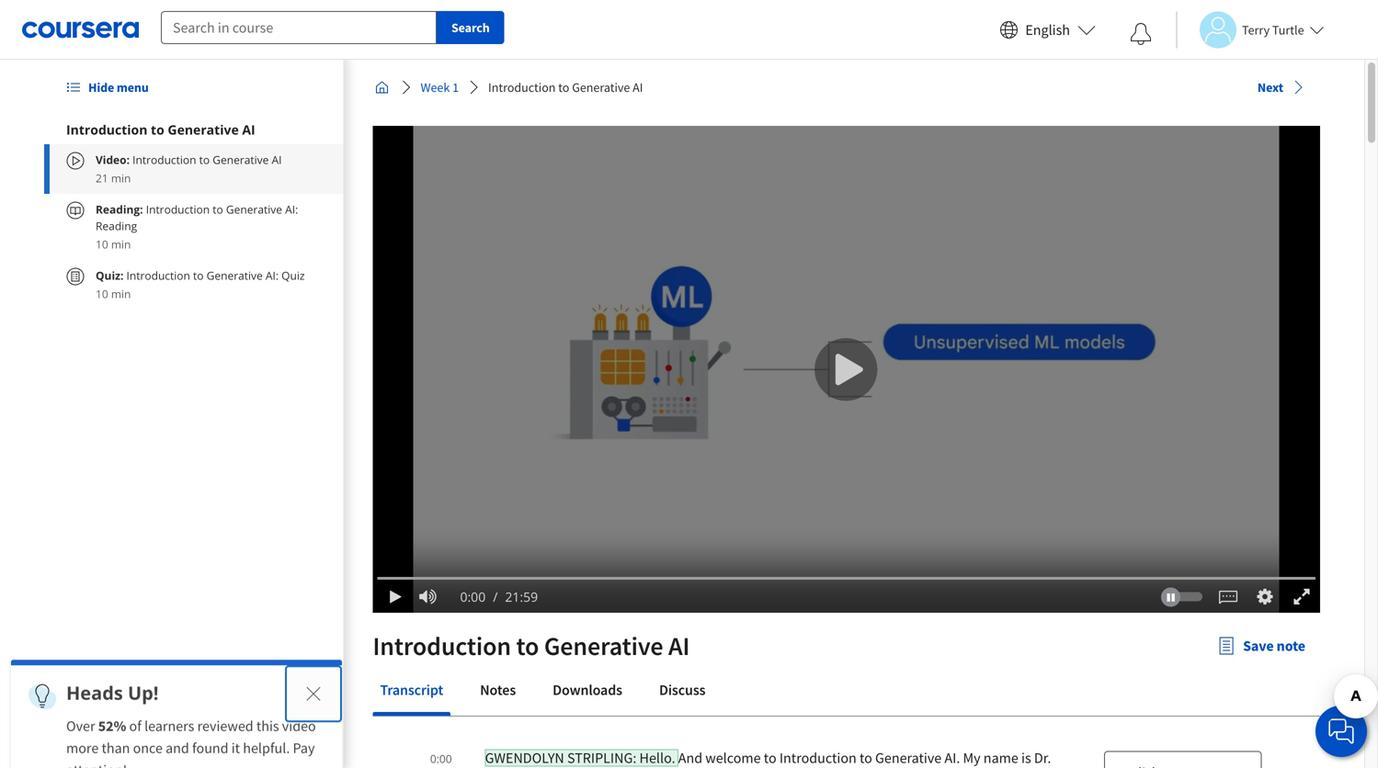 Task type: describe. For each thing, give the bounding box(es) containing it.
than
[[102, 662, 130, 680]]

0 horizontal spatial this
[[91, 728, 109, 743]]

introduction inside dropdown button
[[66, 121, 148, 138]]

english button
[[993, 0, 1104, 60]]

play image
[[386, 590, 405, 605]]

0:00 / 21:59
[[460, 589, 538, 606]]

no button
[[194, 727, 223, 745]]

more
[[66, 662, 99, 680]]

next
[[1258, 79, 1284, 95]]

was this helpful?
[[66, 728, 153, 743]]

is
[[1022, 750, 1032, 768]]

introduction down the mute 'image'
[[373, 630, 511, 663]]

coursera image
[[22, 15, 139, 44]]

introduction down related lecture content tabs tab list
[[780, 750, 857, 768]]

english
[[1026, 21, 1071, 39]]

generative inside dropdown button
[[168, 121, 239, 138]]

terry turtle button
[[1176, 11, 1325, 48]]

turtle
[[1273, 22, 1305, 38]]

introduction to generative ai button
[[66, 120, 321, 139]]

downloads button
[[546, 669, 630, 713]]

generative inside video: introduction to generative ai 21 min
[[213, 152, 269, 167]]

week 1 link
[[413, 71, 466, 104]]

hide
[[88, 79, 114, 96]]

pay
[[293, 662, 315, 680]]

terry
[[1243, 22, 1270, 38]]

helpful.
[[243, 662, 290, 680]]

save note
[[1244, 637, 1306, 656]]

gwendolyn stripling: hello. button
[[485, 750, 679, 768]]

ai: inside introduction to generative ai: reading
[[285, 202, 298, 217]]

transcript
[[380, 682, 443, 700]]

my
[[963, 750, 981, 768]]

next button
[[1251, 71, 1313, 104]]

over
[[66, 640, 95, 658]]

reading
[[96, 218, 137, 234]]

21 minutes 59 seconds element
[[505, 589, 538, 606]]

Search in course text field
[[161, 11, 437, 44]]

and
[[679, 750, 703, 768]]

/
[[493, 589, 498, 606]]

introduction inside quiz: introduction to generative ai: quiz 10 min
[[126, 268, 190, 283]]

yes button
[[158, 727, 189, 745]]

to inside dropdown button
[[151, 121, 164, 138]]

downloads
[[553, 682, 623, 700]]

video: introduction to generative ai 21 min
[[96, 152, 282, 186]]

gwendolyn
[[485, 750, 565, 768]]

hello.
[[640, 750, 676, 768]]

video:
[[96, 152, 130, 167]]

note
[[1277, 637, 1306, 656]]

reviewed
[[197, 640, 254, 658]]

transcript button
[[373, 669, 451, 713]]

of learners reviewed this video more than once and found it helpful. pay attention!
[[66, 640, 319, 702]]

discuss button
[[652, 669, 713, 713]]

1
[[453, 79, 459, 96]]

name
[[984, 750, 1019, 768]]

attention!
[[66, 684, 127, 702]]

min inside quiz: introduction to generative ai: quiz 10 min
[[111, 287, 131, 302]]

stripling:
[[567, 750, 637, 768]]

menu
[[117, 79, 149, 96]]

0:00 button
[[425, 747, 458, 769]]

0:00 for 0:00 / 21:59
[[460, 589, 486, 606]]

to inside quiz: introduction to generative ai: quiz 10 min
[[193, 268, 204, 283]]

show notifications image
[[1130, 23, 1152, 45]]

ai inside video: introduction to generative ai 21 min
[[272, 152, 282, 167]]

10 inside quiz: introduction to generative ai: quiz 10 min
[[96, 287, 108, 302]]

was
[[66, 728, 88, 743]]

ai.
[[945, 750, 960, 768]]

my name is dr.
[[485, 750, 1052, 769]]



Task type: vqa. For each thing, say whether or not it's contained in the screenshot.
NEW
no



Task type: locate. For each thing, give the bounding box(es) containing it.
quiz: introduction to generative ai: quiz 10 min
[[96, 268, 305, 302]]

1 10 from the top
[[96, 237, 108, 252]]

generative
[[572, 79, 630, 96], [168, 121, 239, 138], [213, 152, 269, 167], [226, 202, 282, 217], [207, 268, 263, 283], [544, 630, 664, 663], [876, 750, 942, 768]]

0:00 left '/'
[[460, 589, 486, 606]]

yes
[[165, 728, 182, 743]]

10
[[96, 237, 108, 252], [96, 287, 108, 302]]

no
[[201, 728, 216, 743]]

0:00 down transcript button
[[430, 752, 452, 767]]

week 1
[[421, 79, 459, 96]]

quiz:
[[96, 268, 124, 283]]

2 vertical spatial introduction to generative ai
[[373, 630, 690, 663]]

0:00 for 0:00
[[430, 752, 452, 767]]

introduction right 1
[[488, 79, 556, 96]]

introduction to generative ai inside introduction to generative ai dropdown button
[[66, 121, 255, 138]]

introduction right quiz:
[[126, 268, 190, 283]]

quiz
[[282, 268, 305, 283]]

0 vertical spatial 10
[[96, 237, 108, 252]]

reading:
[[96, 202, 146, 217]]

ai
[[633, 79, 643, 96], [242, 121, 255, 138], [272, 152, 282, 167], [669, 630, 690, 663]]

1 vertical spatial this
[[91, 728, 109, 743]]

to inside introduction to generative ai: reading
[[213, 202, 223, 217]]

min right the "21"
[[111, 171, 131, 186]]

video
[[282, 640, 316, 658]]

0:00 inside button
[[430, 752, 452, 767]]

discuss
[[659, 682, 706, 700]]

search
[[452, 19, 490, 36]]

dr.
[[1035, 750, 1052, 768]]

this up helpful.
[[256, 640, 279, 658]]

3 min from the top
[[111, 287, 131, 302]]

generative inside introduction to generative ai: reading
[[226, 202, 282, 217]]

terry turtle
[[1243, 22, 1305, 38]]

1 vertical spatial ai:
[[266, 268, 279, 283]]

10 down quiz:
[[96, 287, 108, 302]]

introduction to generative ai link
[[481, 71, 651, 104]]

to
[[559, 79, 570, 96], [151, 121, 164, 138], [199, 152, 210, 167], [213, 202, 223, 217], [193, 268, 204, 283], [516, 630, 539, 663], [764, 750, 777, 768], [860, 750, 873, 768]]

notes
[[480, 682, 516, 700]]

introduction inside introduction to generative ai: reading
[[146, 202, 210, 217]]

min down reading
[[111, 237, 131, 252]]

introduction down video: introduction to generative ai 21 min
[[146, 202, 210, 217]]

search button
[[437, 11, 505, 44]]

21
[[96, 171, 108, 186]]

hide menu
[[88, 79, 149, 96]]

home image
[[375, 80, 389, 95]]

introduction to generative ai: reading
[[96, 202, 298, 234]]

introduction down introduction to generative ai dropdown button
[[133, 152, 196, 167]]

0 vertical spatial min
[[111, 171, 131, 186]]

0 minutes 0 seconds element
[[460, 589, 486, 606]]

2 10 from the top
[[96, 287, 108, 302]]

week
[[421, 79, 450, 96]]

1 horizontal spatial ai:
[[285, 202, 298, 217]]

introduction up video:
[[66, 121, 148, 138]]

mute image
[[416, 588, 440, 607]]

0 vertical spatial 0:00
[[460, 589, 486, 606]]

gwendolyn stripling: hello. and welcome to introduction to generative ai.
[[485, 750, 963, 768]]

found
[[192, 662, 229, 680]]

it
[[232, 662, 240, 680]]

over 52%
[[66, 640, 126, 658]]

learners
[[144, 640, 194, 658]]

introduction to generative ai for the introduction to generative ai link
[[488, 79, 643, 96]]

1 vertical spatial 10
[[96, 287, 108, 302]]

0:00
[[460, 589, 486, 606], [430, 752, 452, 767]]

of
[[129, 640, 142, 658]]

1 vertical spatial 0:00
[[430, 752, 452, 767]]

save note button
[[1203, 625, 1321, 669]]

1 horizontal spatial 0:00
[[460, 589, 486, 606]]

52%
[[98, 640, 126, 658]]

ai inside dropdown button
[[242, 121, 255, 138]]

hide menu button
[[59, 71, 156, 104]]

introduction
[[488, 79, 556, 96], [66, 121, 148, 138], [133, 152, 196, 167], [146, 202, 210, 217], [126, 268, 190, 283], [373, 630, 511, 663], [780, 750, 857, 768]]

helpful?
[[112, 728, 153, 743]]

10 min
[[96, 237, 131, 252]]

1 vertical spatial min
[[111, 237, 131, 252]]

full screen image
[[1291, 588, 1314, 607]]

this right was
[[91, 728, 109, 743]]

2 min from the top
[[111, 237, 131, 252]]

chat with us image
[[1327, 717, 1357, 747]]

introduction inside video: introduction to generative ai 21 min
[[133, 152, 196, 167]]

0 vertical spatial this
[[256, 640, 279, 658]]

0 vertical spatial ai:
[[285, 202, 298, 217]]

10 down reading
[[96, 237, 108, 252]]

min down quiz:
[[111, 287, 131, 302]]

ai: inside quiz: introduction to generative ai: quiz 10 min
[[266, 268, 279, 283]]

my name is dr. button
[[485, 750, 1052, 769]]

ai: left quiz
[[266, 268, 279, 283]]

and welcome to introduction to generative ai. button
[[679, 750, 963, 768]]

and
[[166, 662, 189, 680]]

1 vertical spatial introduction to generative ai
[[66, 121, 255, 138]]

1 min from the top
[[111, 171, 131, 186]]

generative inside quiz: introduction to generative ai: quiz 10 min
[[207, 268, 263, 283]]

ai:
[[285, 202, 298, 217], [266, 268, 279, 283]]

ai: up quiz
[[285, 202, 298, 217]]

this inside of learners reviewed this video more than once and found it helpful. pay attention!
[[256, 640, 279, 658]]

notes button
[[473, 669, 523, 713]]

2 vertical spatial min
[[111, 287, 131, 302]]

introduction to generative ai for introduction to generative ai dropdown button
[[66, 121, 255, 138]]

0 vertical spatial introduction to generative ai
[[488, 79, 643, 96]]

min inside video: introduction to generative ai 21 min
[[111, 171, 131, 186]]

welcome
[[706, 750, 761, 768]]

1 horizontal spatial this
[[256, 640, 279, 658]]

save
[[1244, 637, 1274, 656]]

this
[[256, 640, 279, 658], [91, 728, 109, 743]]

min
[[111, 171, 131, 186], [111, 237, 131, 252], [111, 287, 131, 302]]

to inside video: introduction to generative ai 21 min
[[199, 152, 210, 167]]

0 horizontal spatial ai:
[[266, 268, 279, 283]]

0 horizontal spatial 0:00
[[430, 752, 452, 767]]

21:59
[[505, 589, 538, 606]]

related lecture content tabs tab list
[[373, 669, 1321, 716]]

introduction to generative ai
[[488, 79, 643, 96], [66, 121, 255, 138], [373, 630, 690, 663]]

once
[[133, 662, 163, 680]]



